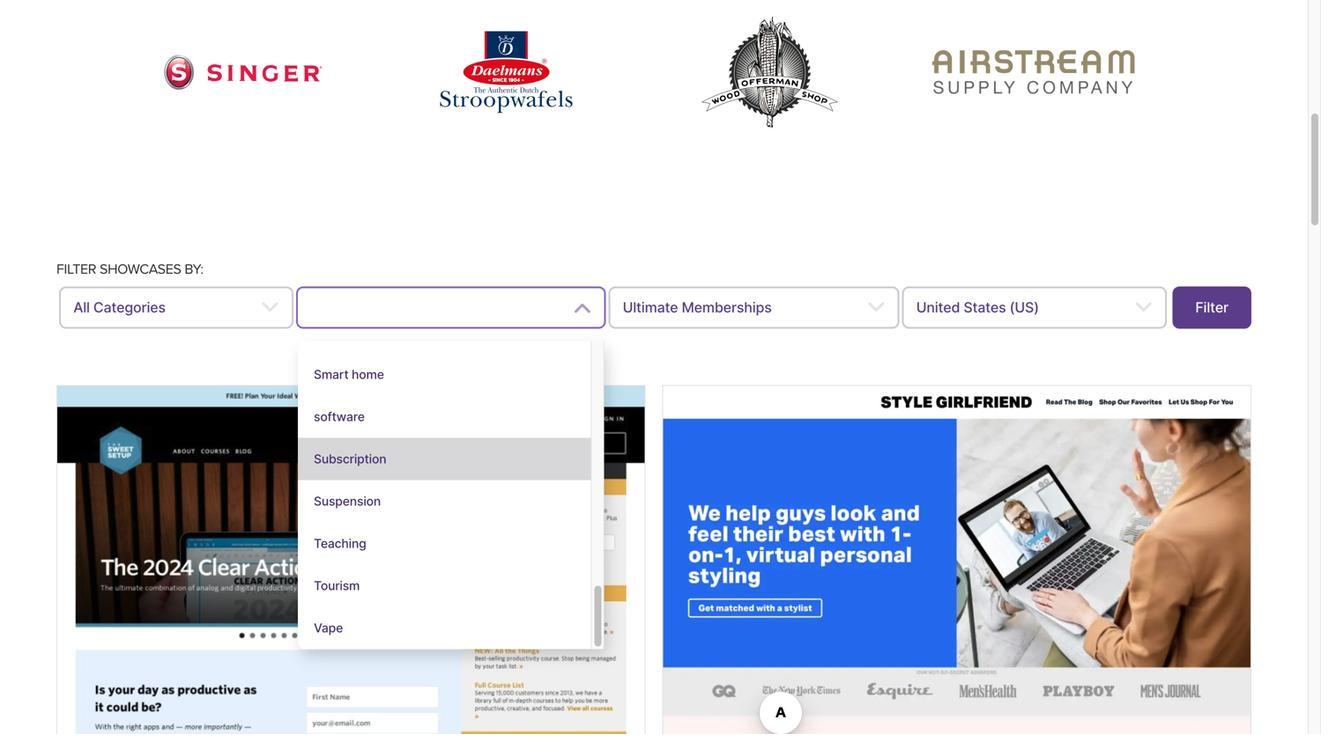 Task type: locate. For each thing, give the bounding box(es) containing it.
tourism
[[314, 579, 360, 594]]

united states (us)
[[916, 299, 1039, 317]]

united
[[916, 299, 960, 317]]

smart home
[[314, 368, 384, 383]]

teaching
[[314, 537, 366, 552]]

all categories
[[73, 299, 166, 317]]

list box
[[298, 312, 604, 650]]

angle down image for all categories
[[261, 298, 279, 319]]

angle down image inside ultimate memberships field
[[867, 298, 885, 319]]

1 angle down image from the left
[[261, 298, 279, 319]]

0 horizontal spatial filter
[[56, 261, 96, 278]]

showcases
[[100, 261, 181, 278]]

subscription
[[314, 452, 386, 467]]

home
[[352, 368, 384, 383]]

list box inside field
[[298, 312, 604, 650]]

categories
[[93, 299, 166, 317]]

1 horizontal spatial angle down image
[[867, 298, 885, 319]]

0 horizontal spatial angle down image
[[573, 298, 592, 319]]

subscription option
[[298, 439, 591, 481]]

list box containing science center
[[298, 312, 604, 650]]

states
[[964, 299, 1006, 317]]

1 horizontal spatial filter
[[1195, 299, 1229, 317]]

angle down image inside field
[[573, 298, 592, 319]]

angle down image left ultimate on the top of page
[[573, 298, 592, 319]]

0 vertical spatial filter
[[56, 261, 96, 278]]

angle down image
[[573, 298, 592, 319], [1134, 298, 1153, 319]]

2 angle down image from the left
[[867, 298, 885, 319]]

angle down image
[[261, 298, 279, 319], [867, 298, 885, 319]]

science center option
[[298, 312, 591, 354]]

smart
[[314, 368, 349, 383]]

filter showcases by:
[[56, 261, 203, 278]]

1 vertical spatial filter
[[1195, 299, 1229, 317]]

None field
[[296, 287, 606, 650]]

angle down image inside all categories field
[[261, 298, 279, 319]]

software
[[314, 410, 365, 425]]

0 horizontal spatial angle down image
[[261, 298, 279, 319]]

filter
[[56, 261, 96, 278], [1195, 299, 1229, 317]]

All Categories field
[[59, 287, 293, 329]]

science center
[[314, 325, 400, 340]]

filter inside filter button
[[1195, 299, 1229, 317]]

software option
[[298, 396, 591, 439]]

suspension option
[[298, 481, 591, 523]]

center
[[363, 325, 400, 340]]

Ultimate Memberships field
[[609, 287, 899, 329]]

angle down image left filter button on the right top of the page
[[1134, 298, 1153, 319]]

1 horizontal spatial angle down image
[[1134, 298, 1153, 319]]

offerman workshop image
[[690, 8, 849, 136]]

1 angle down image from the left
[[573, 298, 592, 319]]

2 angle down image from the left
[[1134, 298, 1153, 319]]



Task type: vqa. For each thing, say whether or not it's contained in the screenshot.
angle down image within United States (US) "field"
yes



Task type: describe. For each thing, give the bounding box(es) containing it.
singer australia image
[[163, 55, 322, 90]]

filter button
[[1172, 287, 1251, 329]]

vape
[[314, 621, 343, 636]]

memberships
[[682, 299, 772, 317]]

airstream supply company image
[[932, 50, 1135, 95]]

filter for filter
[[1195, 299, 1229, 317]]

smart home option
[[298, 354, 591, 396]]

all
[[73, 299, 90, 317]]

United States (US) field
[[902, 287, 1167, 329]]

angle down image inside united states (us) field
[[1134, 298, 1153, 319]]

angle down image for ultimate memberships
[[867, 298, 885, 319]]

ultimate memberships
[[623, 299, 772, 317]]

ultimate
[[623, 299, 678, 317]]

(us)
[[1010, 299, 1039, 317]]

science
[[314, 325, 360, 340]]

tourism option
[[298, 566, 591, 608]]

teaching option
[[298, 523, 591, 566]]

by:
[[185, 261, 203, 278]]

vape option
[[298, 608, 591, 650]]

daelmans stroopwafels image
[[440, 31, 572, 113]]

none field containing science center
[[296, 287, 606, 650]]

suspension
[[314, 495, 381, 510]]

filter for filter showcases by:
[[56, 261, 96, 278]]



